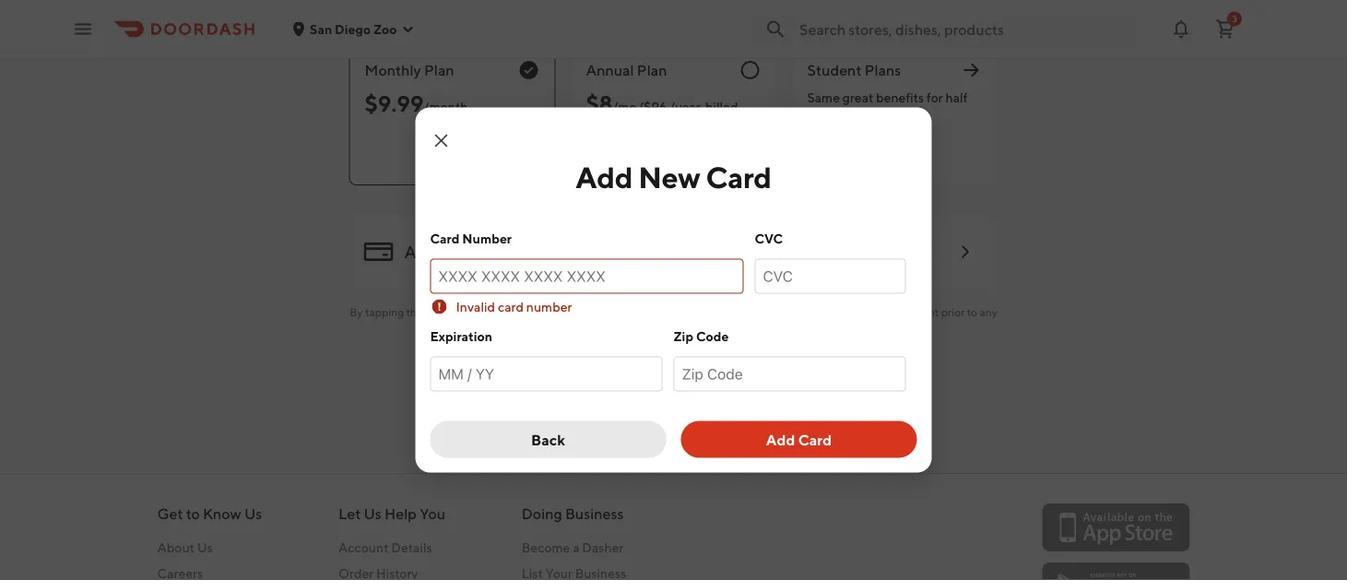 Task type: vqa. For each thing, say whether or not it's contained in the screenshot.
second see from the bottom of the page
no



Task type: locate. For each thing, give the bounding box(es) containing it.
0 vertical spatial $9.99
[[365, 90, 424, 116]]

student plans
[[808, 61, 902, 79]]

for
[[927, 90, 943, 105]]

us
[[244, 505, 262, 523], [364, 505, 382, 523], [197, 540, 213, 555]]

1 horizontal spatial i
[[804, 305, 807, 318]]

card
[[706, 160, 772, 195], [430, 231, 460, 246], [799, 431, 832, 448]]

1 horizontal spatial card
[[706, 160, 772, 195]]

annual
[[586, 61, 634, 79]]

the
[[808, 108, 827, 124], [406, 305, 423, 318], [514, 305, 531, 318]]

a
[[573, 540, 580, 555]]

become a dasher link
[[522, 539, 674, 557]]

benefits
[[876, 90, 924, 105]]

help
[[385, 505, 417, 523]]

1 vertical spatial card
[[430, 231, 460, 246]]

$9.99 down monthly
[[365, 90, 424, 116]]

free
[[565, 353, 592, 368]]

1 plan from the left
[[424, 61, 454, 79]]

1 horizontal spatial the
[[514, 305, 531, 318]]

any
[[980, 305, 998, 318]]

plan
[[424, 61, 454, 79], [637, 61, 667, 79]]

1 horizontal spatial plan
[[637, 61, 667, 79]]

become
[[522, 540, 570, 555]]

account details link
[[339, 539, 446, 557]]

the left terms link
[[514, 305, 531, 318]]

2 horizontal spatial us
[[364, 505, 382, 523]]

to left the avoid
[[653, 322, 663, 335]]

billed
[[706, 99, 739, 114]]

about
[[157, 540, 195, 555]]

in
[[887, 305, 896, 318]]

number
[[462, 231, 512, 246]]

the down same in the right of the page
[[808, 108, 827, 124]]

us right about at the bottom left of the page
[[197, 540, 213, 555]]

add new card
[[576, 160, 772, 195]]

san
[[310, 21, 332, 36]]

renewal
[[611, 322, 651, 335]]

to right agree
[[501, 305, 511, 318]]

by
[[350, 305, 363, 318]]

account
[[339, 540, 389, 555]]

i right until at right bottom
[[804, 305, 807, 318]]

cvc
[[755, 231, 783, 246]]

price
[[830, 108, 859, 124]]

0 vertical spatial add
[[576, 160, 633, 195]]

agree
[[470, 305, 499, 318]]

zip
[[674, 328, 694, 344]]

then
[[674, 353, 702, 368]]

add down $9.99/month on the right of page
[[766, 431, 796, 448]]

add down yearly) at the top left
[[576, 160, 633, 195]]

monthly plan
[[365, 61, 454, 79]]

1 vertical spatial $9.99
[[747, 305, 776, 318]]

0 horizontal spatial the
[[406, 305, 423, 318]]

us right know in the left of the page
[[244, 505, 262, 523]]

and
[[565, 305, 584, 318]]

0 horizontal spatial i
[[465, 305, 468, 318]]

1 horizontal spatial add
[[576, 160, 633, 195]]

dasher
[[582, 540, 624, 555]]

error image
[[432, 299, 447, 314]]

about us link
[[157, 539, 262, 557]]

charge
[[698, 305, 732, 318]]

business
[[565, 505, 624, 523]]

become a dasher
[[522, 540, 624, 555]]

add card button
[[681, 421, 917, 458]]

card inside button
[[799, 431, 832, 448]]

0 vertical spatial card
[[706, 160, 772, 195]]

.
[[845, 305, 847, 318]]

code
[[696, 328, 729, 344]]

1-
[[594, 353, 605, 368]]

add payment method
[[405, 242, 572, 262]]

to right 'get'
[[186, 505, 200, 523]]

2 vertical spatial card
[[799, 431, 832, 448]]

0 horizontal spatial us
[[197, 540, 213, 555]]

add
[[576, 160, 633, 195], [405, 242, 437, 262], [766, 431, 796, 448]]

button,
[[426, 305, 462, 318]]

2 plan from the left
[[637, 61, 667, 79]]

prior
[[942, 305, 965, 318]]

$9.99 right of at the bottom right of the page
[[747, 305, 776, 318]]

$9.99/month
[[704, 353, 783, 368]]

/mo ($96 /year, billed yearly)
[[586, 99, 739, 135]]

notification bell image
[[1171, 18, 1193, 40]]

to
[[501, 305, 511, 318], [967, 305, 978, 318], [653, 322, 663, 335], [186, 505, 200, 523]]

terms
[[533, 305, 563, 318]]

i
[[465, 305, 468, 318], [804, 305, 807, 318]]

free 1-month trial, then $9.99/month
[[565, 353, 783, 368]]

get to know us
[[157, 505, 262, 523]]

2 vertical spatial add
[[766, 431, 796, 448]]

us right let
[[364, 505, 382, 523]]

1 horizontal spatial $9.99
[[747, 305, 776, 318]]

add left payment
[[405, 242, 437, 262]]

2 horizontal spatial add
[[766, 431, 796, 448]]

0 horizontal spatial add
[[405, 242, 437, 262]]

account
[[899, 305, 939, 318]]

month
[[605, 353, 643, 368]]

0 horizontal spatial plan
[[424, 61, 454, 79]]

2 horizontal spatial the
[[808, 108, 827, 124]]

i left agree
[[465, 305, 468, 318]]

the left error icon
[[406, 305, 423, 318]]

us for let us help you
[[364, 505, 382, 523]]

an
[[587, 305, 599, 318]]

zoo
[[374, 21, 397, 36]]

great
[[843, 90, 874, 105]]

add inside button
[[766, 431, 796, 448]]

yearly)
[[586, 119, 626, 135]]

1 vertical spatial add
[[405, 242, 437, 262]]

number
[[527, 299, 572, 314]]

plan for $9.99
[[424, 61, 454, 79]]

2 i from the left
[[804, 305, 807, 318]]

automatic
[[601, 305, 652, 318]]

plan up ($96
[[637, 61, 667, 79]]

2 horizontal spatial card
[[799, 431, 832, 448]]

monthly
[[654, 305, 696, 318]]

diego
[[335, 21, 371, 36]]

add card
[[766, 431, 832, 448]]

add for add payment method
[[405, 242, 437, 262]]

plan up /month
[[424, 61, 454, 79]]

you
[[420, 505, 446, 523]]

cancel
[[850, 305, 885, 318]]



Task type: describe. For each thing, give the bounding box(es) containing it.
doing business
[[522, 505, 624, 523]]

$9.99 /month
[[365, 90, 468, 116]]

invalid card number
[[456, 299, 572, 314]]

student
[[808, 61, 862, 79]]

plan for $8
[[637, 61, 667, 79]]

open menu image
[[72, 18, 94, 40]]

card number
[[430, 231, 512, 246]]

/year,
[[670, 99, 703, 114]]

of
[[735, 305, 745, 318]]

charges.
[[695, 322, 737, 335]]

card
[[498, 299, 524, 314]]

invalid
[[456, 299, 496, 314]]

know
[[203, 505, 241, 523]]

. cancel in account prior to any renewal to avoid charges.
[[611, 305, 998, 335]]

until
[[779, 305, 801, 318]]

/month
[[424, 99, 468, 114]]

close add new card image
[[430, 130, 452, 152]]

new
[[638, 160, 701, 195]]

zip code
[[674, 328, 729, 344]]

1 horizontal spatial us
[[244, 505, 262, 523]]

add for add new card
[[576, 160, 633, 195]]

trial,
[[646, 353, 672, 368]]

start
[[582, 397, 620, 417]]

3 button
[[1208, 11, 1244, 48]]

back
[[531, 431, 565, 448]]

terms link
[[533, 305, 563, 318]]

about us
[[157, 540, 213, 555]]

start free dashpass trial
[[582, 397, 766, 417]]

$8
[[586, 90, 613, 116]]

same great benefits for half the price
[[808, 90, 968, 124]]

1 i from the left
[[465, 305, 468, 318]]

account details
[[339, 540, 432, 555]]

us for about us
[[197, 540, 213, 555]]

($96
[[640, 99, 667, 114]]

to left "any"
[[967, 305, 978, 318]]

trial
[[735, 397, 766, 417]]

same
[[808, 90, 840, 105]]

get
[[157, 505, 183, 523]]

monthly
[[365, 61, 421, 79]]

free
[[623, 397, 655, 417]]

add for add card
[[766, 431, 796, 448]]

start free dashpass trial button
[[457, 385, 891, 429]]

let
[[339, 505, 361, 523]]

by tapping the button, i agree to the terms and an automatic monthly charge of $9.99 until i
[[350, 305, 809, 318]]

0 horizontal spatial card
[[430, 231, 460, 246]]

back button
[[430, 421, 667, 458]]

dashpass
[[658, 397, 732, 417]]

half
[[946, 90, 968, 105]]

/mo
[[613, 99, 637, 114]]

san diego zoo button
[[292, 21, 416, 36]]

0 horizontal spatial $9.99
[[365, 90, 424, 116]]

san diego zoo
[[310, 21, 397, 36]]

tapping
[[365, 305, 404, 318]]

expiration
[[430, 328, 493, 344]]

3 items, open order cart image
[[1215, 18, 1237, 40]]

the inside same great benefits for half the price
[[808, 108, 827, 124]]

3
[[1233, 13, 1238, 24]]

avoid
[[665, 322, 693, 335]]

details
[[391, 540, 432, 555]]

doing
[[522, 505, 562, 523]]

plans
[[865, 61, 902, 79]]

method
[[511, 242, 572, 262]]



